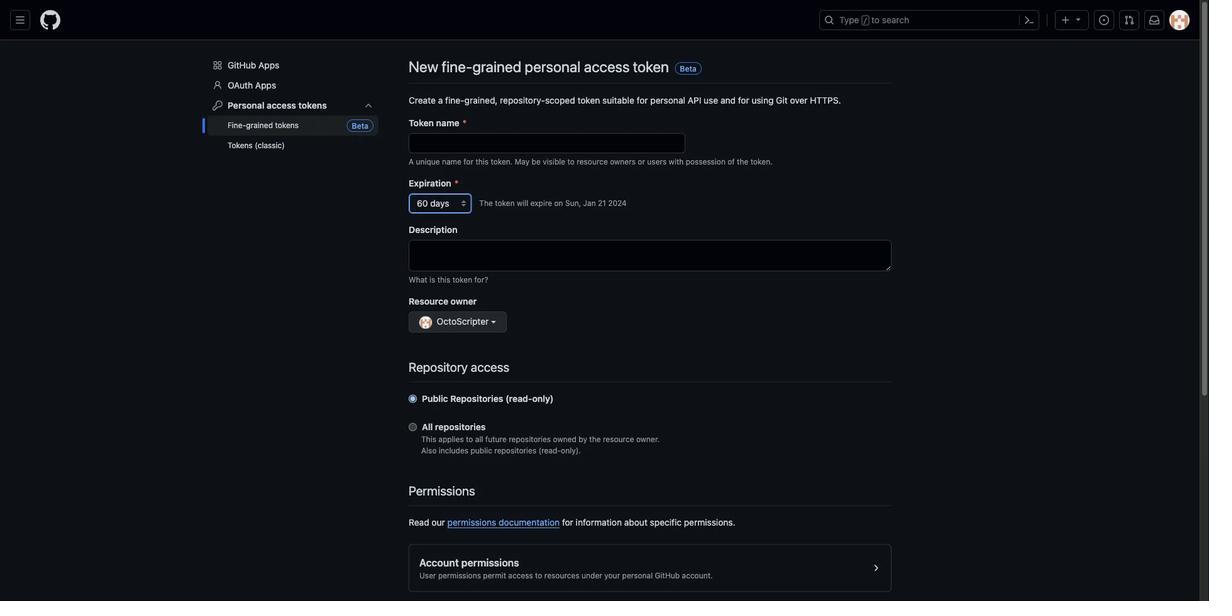 Task type: describe. For each thing, give the bounding box(es) containing it.
for?
[[475, 275, 488, 284]]

the
[[479, 199, 493, 208]]

oauth
[[228, 80, 253, 91]]

account.
[[682, 572, 713, 581]]

oauth apps link
[[208, 75, 379, 96]]

access right permit
[[508, 572, 533, 581]]

to right visible
[[568, 157, 575, 166]]

a unique name for this token. may be visible to resource owners or users with possession of the token.
[[409, 157, 773, 166]]

1 vertical spatial personal
[[651, 95, 686, 105]]

to inside this applies to all  future repositories owned by the resource owner. also includes public repositories (read-only).
[[466, 435, 473, 444]]

git
[[776, 95, 788, 105]]

0 vertical spatial personal
[[525, 58, 581, 75]]

permissions.
[[684, 518, 736, 528]]

0 vertical spatial permissions
[[448, 518, 496, 528]]

fine-grained tokens
[[228, 121, 299, 130]]

resources
[[545, 572, 580, 581]]

expiration
[[409, 178, 451, 188]]

and
[[721, 95, 736, 105]]

for right suitable
[[637, 95, 648, 105]]

visible
[[543, 157, 566, 166]]

0 horizontal spatial (read-
[[506, 394, 532, 404]]

under
[[582, 572, 603, 581]]

command palette image
[[1025, 15, 1035, 25]]

read
[[409, 518, 429, 528]]

grained inside personal access tokens "list"
[[246, 121, 273, 130]]

(classic)
[[255, 141, 285, 150]]

fine-
[[228, 121, 246, 130]]

2 vertical spatial personal
[[622, 572, 653, 581]]

1 vertical spatial repositories
[[509, 435, 551, 444]]

1 vertical spatial name
[[442, 157, 462, 166]]

token up create a fine-grained, repository-scoped token suitable for personal api use and for using git over https.
[[633, 58, 669, 75]]

for right unique
[[464, 157, 474, 166]]

option group containing public repositories (read-only)
[[409, 393, 892, 457]]

a
[[409, 157, 414, 166]]

for left 'information'
[[562, 518, 574, 528]]

unique
[[416, 157, 440, 166]]

users
[[647, 157, 667, 166]]

to right /
[[872, 15, 880, 25]]

1 token. from the left
[[491, 157, 513, 166]]

on
[[554, 199, 563, 208]]

beta for fine-grained tokens
[[352, 121, 369, 130]]

chevron right image
[[871, 564, 881, 574]]

https.
[[810, 95, 841, 105]]

our
[[432, 518, 445, 528]]

documentation
[[499, 518, 560, 528]]

is
[[430, 275, 435, 284]]

personal access tokens button
[[208, 96, 379, 116]]

oauth apps
[[228, 80, 276, 91]]

all
[[475, 435, 483, 444]]

personal access tokens
[[228, 100, 327, 111]]

expire
[[531, 199, 552, 208]]

0 vertical spatial repositories
[[435, 422, 486, 433]]

future
[[486, 435, 507, 444]]

token name
[[409, 118, 460, 128]]

tokens for personal access tokens
[[298, 100, 327, 111]]

account permissions
[[420, 557, 519, 569]]

create
[[409, 95, 436, 105]]

1 horizontal spatial grained
[[473, 58, 522, 75]]

permit
[[483, 572, 506, 581]]

tokens
[[228, 141, 253, 150]]

chevron down image
[[364, 101, 374, 111]]

permissions
[[409, 484, 475, 499]]

2024
[[608, 199, 627, 208]]

over
[[790, 95, 808, 105]]

the inside this applies to all  future repositories owned by the resource owner. also includes public repositories (read-only).
[[590, 435, 601, 444]]

0 vertical spatial fine-
[[442, 58, 473, 75]]

git pull request image
[[1125, 15, 1135, 25]]

tokens (classic)
[[228, 141, 285, 150]]

public
[[422, 394, 448, 404]]

2 token. from the left
[[751, 157, 773, 166]]

apps image
[[213, 60, 223, 70]]

to left resources
[[535, 572, 542, 581]]

account
[[420, 557, 459, 569]]

resource
[[409, 296, 449, 307]]

token left will
[[495, 199, 515, 208]]

21
[[598, 199, 606, 208]]

github apps
[[228, 60, 279, 70]]

repositories
[[450, 394, 503, 404]]

create a fine-grained, repository-scoped token suitable for personal api use and for using git over https.
[[409, 95, 841, 105]]

resource owner
[[409, 296, 477, 307]]

search
[[882, 15, 910, 25]]

personal
[[228, 100, 264, 111]]

notifications image
[[1150, 15, 1160, 25]]

includes
[[439, 447, 469, 456]]

public repositories (read-only)
[[422, 394, 554, 404]]

owned
[[553, 435, 577, 444]]

what is this token for?
[[409, 275, 488, 284]]

personal access tokens list
[[208, 116, 379, 156]]

description
[[409, 225, 458, 235]]

sun,
[[565, 199, 581, 208]]



Task type: vqa. For each thing, say whether or not it's contained in the screenshot.
to inside the This applies to all  future repositories owned by the resource owner. Also includes public repositories (read-only).
yes



Task type: locate. For each thing, give the bounding box(es) containing it.
1 horizontal spatial token.
[[751, 157, 773, 166]]

permissions for account
[[462, 557, 519, 569]]

may
[[515, 157, 530, 166]]

the
[[737, 157, 749, 166], [590, 435, 601, 444]]

1 vertical spatial permissions
[[462, 557, 519, 569]]

new
[[409, 58, 439, 75]]

tokens for fine-grained tokens
[[275, 121, 299, 130]]

0 vertical spatial apps
[[259, 60, 279, 70]]

resource inside this applies to all  future repositories owned by the resource owner. also includes public repositories (read-only).
[[603, 435, 634, 444]]

personal up scoped
[[525, 58, 581, 75]]

type / to search
[[840, 15, 910, 25]]

permissions down account permissions
[[438, 572, 481, 581]]

or
[[638, 157, 645, 166]]

grained up grained,
[[473, 58, 522, 75]]

fine-
[[442, 58, 473, 75], [445, 95, 465, 105]]

1 horizontal spatial (read-
[[539, 447, 561, 456]]

tokens
[[298, 100, 327, 111], [275, 121, 299, 130]]

the right the of
[[737, 157, 749, 166]]

repositories right future
[[509, 435, 551, 444]]

1 vertical spatial beta
[[352, 121, 369, 130]]

access up suitable
[[584, 58, 630, 75]]

1 vertical spatial grained
[[246, 121, 273, 130]]

this right is
[[438, 275, 451, 284]]

repository-
[[500, 95, 545, 105]]

personal access token element
[[409, 116, 892, 602]]

resource left owners
[[577, 157, 608, 166]]

token right scoped
[[578, 95, 600, 105]]

this left may
[[476, 157, 489, 166]]

permissions
[[448, 518, 496, 528], [462, 557, 519, 569], [438, 572, 481, 581]]

public
[[471, 447, 492, 456]]

0 vertical spatial resource
[[577, 157, 608, 166]]

0 horizontal spatial token.
[[491, 157, 513, 166]]

the token will expire on sun, jan 21 2024
[[479, 199, 627, 208]]

1 horizontal spatial beta
[[680, 64, 697, 73]]

Public Repositories (read-only) radio
[[409, 395, 417, 403]]

what
[[409, 275, 428, 284]]

jan
[[583, 199, 596, 208]]

person image
[[213, 81, 223, 91]]

name right unique
[[442, 157, 462, 166]]

beta down chevron down image on the top left of the page
[[352, 121, 369, 130]]

repository
[[409, 360, 468, 375]]

apps for github apps
[[259, 60, 279, 70]]

2 vertical spatial permissions
[[438, 572, 481, 581]]

to
[[872, 15, 880, 25], [568, 157, 575, 166], [466, 435, 473, 444], [535, 572, 542, 581]]

tokens inside personal access tokens "list"
[[275, 121, 299, 130]]

key image
[[213, 101, 223, 111]]

possession
[[686, 157, 726, 166]]

token
[[633, 58, 669, 75], [578, 95, 600, 105], [495, 199, 515, 208], [453, 275, 472, 284]]

(read- down owned
[[539, 447, 561, 456]]

beta
[[680, 64, 697, 73], [352, 121, 369, 130]]

homepage image
[[40, 10, 60, 30]]

0 horizontal spatial this
[[438, 275, 451, 284]]

owners
[[610, 157, 636, 166]]

token.
[[491, 157, 513, 166], [751, 157, 773, 166]]

beta inside personal access tokens "list"
[[352, 121, 369, 130]]

1 horizontal spatial the
[[737, 157, 749, 166]]

0 vertical spatial grained
[[473, 58, 522, 75]]

to left all
[[466, 435, 473, 444]]

specific
[[650, 518, 682, 528]]

@octoscripter image
[[420, 317, 432, 329]]

suitable
[[603, 95, 635, 105]]

beta for new fine-grained personal access token
[[680, 64, 697, 73]]

token. right the of
[[751, 157, 773, 166]]

a
[[438, 95, 443, 105]]

repository access
[[409, 360, 510, 375]]

access
[[584, 58, 630, 75], [267, 100, 296, 111], [471, 360, 510, 375], [508, 572, 533, 581]]

0 vertical spatial tokens
[[298, 100, 327, 111]]

octoscripter
[[437, 317, 491, 327]]

apps inside "link"
[[259, 60, 279, 70]]

permissions up permit
[[462, 557, 519, 569]]

github up 'oauth' on the left of the page
[[228, 60, 256, 70]]

api
[[688, 95, 702, 105]]

only).
[[561, 447, 581, 456]]

repositories up applies
[[435, 422, 486, 433]]

1 horizontal spatial this
[[476, 157, 489, 166]]

1 vertical spatial (read-
[[539, 447, 561, 456]]

token left for?
[[453, 275, 472, 284]]

by
[[579, 435, 587, 444]]

(read- right the repositories
[[506, 394, 532, 404]]

1 vertical spatial apps
[[255, 80, 276, 91]]

about
[[624, 518, 648, 528]]

only)
[[532, 394, 554, 404]]

access inside personal access tokens dropdown button
[[267, 100, 296, 111]]

applies
[[439, 435, 464, 444]]

permissions documentation link
[[448, 518, 560, 528]]

of
[[728, 157, 735, 166]]

permissions right our
[[448, 518, 496, 528]]

will
[[517, 199, 529, 208]]

fine- right a
[[445, 95, 465, 105]]

use
[[704, 95, 718, 105]]

personal
[[525, 58, 581, 75], [651, 95, 686, 105], [622, 572, 653, 581]]

1 vertical spatial the
[[590, 435, 601, 444]]

tokens (classic) link
[[208, 136, 379, 156]]

this applies to all  future repositories owned by the resource owner. also includes public repositories (read-only).
[[421, 435, 660, 456]]

also
[[421, 447, 437, 456]]

apps up personal access tokens
[[255, 80, 276, 91]]

be
[[532, 157, 541, 166]]

apps up oauth apps
[[259, 60, 279, 70]]

personal right your
[[622, 572, 653, 581]]

grained up tokens (classic)
[[246, 121, 273, 130]]

0 horizontal spatial github
[[228, 60, 256, 70]]

0 vertical spatial beta
[[680, 64, 697, 73]]

2 vertical spatial repositories
[[495, 447, 537, 456]]

permissions for user
[[438, 572, 481, 581]]

(read-
[[506, 394, 532, 404], [539, 447, 561, 456]]

github left account. at the right bottom
[[655, 572, 680, 581]]

github inside personal access token element
[[655, 572, 680, 581]]

user permissions permit access to resources under your personal github account.
[[420, 572, 713, 581]]

plus image
[[1061, 15, 1071, 25]]

this
[[421, 435, 436, 444]]

read our permissions documentation for information about specific permissions.
[[409, 518, 736, 528]]

tokens down oauth apps "link"
[[298, 100, 327, 111]]

user
[[420, 572, 436, 581]]

repositories
[[435, 422, 486, 433], [509, 435, 551, 444], [495, 447, 537, 456]]

access up public repositories (read-only)
[[471, 360, 510, 375]]

option group
[[409, 393, 892, 457]]

resource left the owner. at right
[[603, 435, 634, 444]]

0 vertical spatial the
[[737, 157, 749, 166]]

name down a
[[436, 118, 460, 128]]

token
[[409, 118, 434, 128]]

Description text field
[[409, 240, 892, 272]]

all
[[422, 422, 433, 433]]

0 horizontal spatial grained
[[246, 121, 273, 130]]

token. left may
[[491, 157, 513, 166]]

new fine-grained personal access token
[[409, 58, 669, 75]]

1 vertical spatial github
[[655, 572, 680, 581]]

(read- inside this applies to all  future repositories owned by the resource owner. also includes public repositories (read-only).
[[539, 447, 561, 456]]

0 horizontal spatial beta
[[352, 121, 369, 130]]

owner.
[[636, 435, 660, 444]]

personal left the api
[[651, 95, 686, 105]]

1 vertical spatial fine-
[[445, 95, 465, 105]]

tokens down personal access tokens dropdown button at left top
[[275, 121, 299, 130]]

the right the by
[[590, 435, 601, 444]]

Token name text field
[[409, 133, 686, 153]]

/
[[863, 16, 868, 25]]

0 vertical spatial name
[[436, 118, 460, 128]]

access down oauth apps "link"
[[267, 100, 296, 111]]

this
[[476, 157, 489, 166], [438, 275, 451, 284]]

0 horizontal spatial the
[[590, 435, 601, 444]]

0 vertical spatial github
[[228, 60, 256, 70]]

All repositories radio
[[409, 423, 417, 432]]

1 vertical spatial tokens
[[275, 121, 299, 130]]

your
[[605, 572, 620, 581]]

for right and
[[738, 95, 750, 105]]

repositories down future
[[495, 447, 537, 456]]

github inside github apps "link"
[[228, 60, 256, 70]]

name
[[436, 118, 460, 128], [442, 157, 462, 166]]

github
[[228, 60, 256, 70], [655, 572, 680, 581]]

apps for oauth apps
[[255, 80, 276, 91]]

owner
[[451, 296, 477, 307]]

beta up the api
[[680, 64, 697, 73]]

issue opened image
[[1099, 15, 1110, 25]]

1 horizontal spatial github
[[655, 572, 680, 581]]

type
[[840, 15, 860, 25]]

triangle down image
[[1074, 14, 1084, 24]]

0 vertical spatial (read-
[[506, 394, 532, 404]]

octoscripter button
[[409, 312, 507, 333]]

0 vertical spatial this
[[476, 157, 489, 166]]

information
[[576, 518, 622, 528]]

tokens inside personal access tokens dropdown button
[[298, 100, 327, 111]]

fine- right new
[[442, 58, 473, 75]]

apps inside "link"
[[255, 80, 276, 91]]

with
[[669, 157, 684, 166]]

github apps link
[[208, 55, 379, 75]]

grained,
[[465, 95, 498, 105]]

1 vertical spatial this
[[438, 275, 451, 284]]

1 vertical spatial resource
[[603, 435, 634, 444]]



